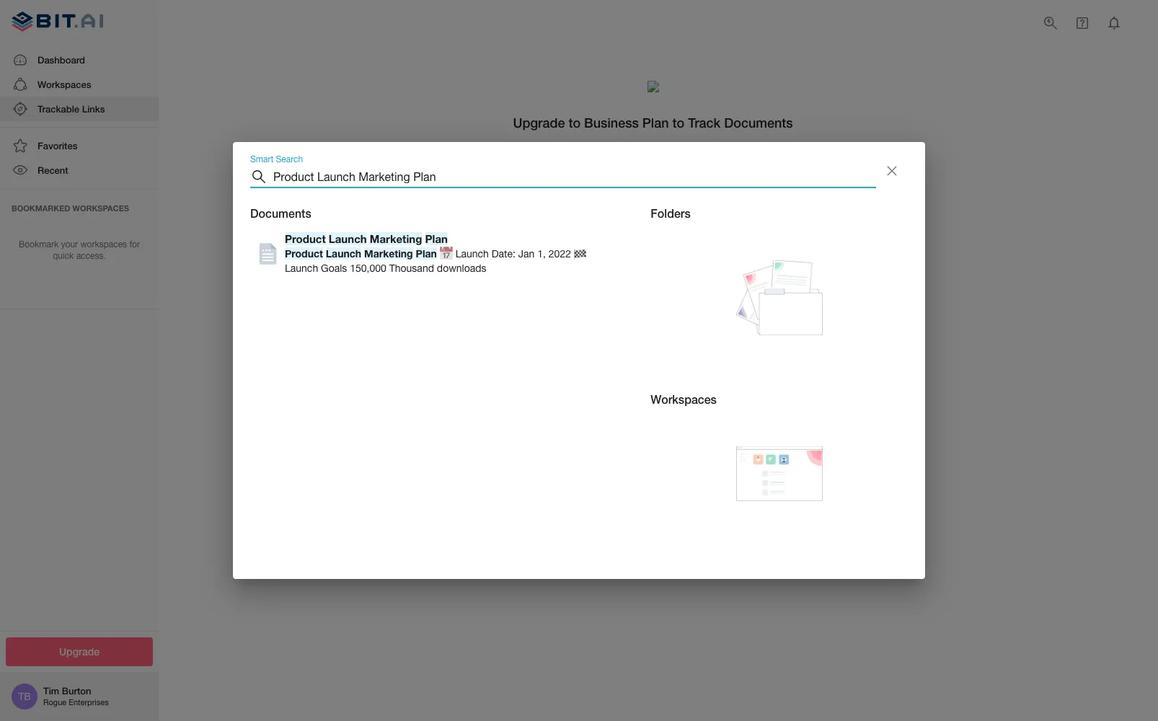 Task type: describe. For each thing, give the bounding box(es) containing it.
burton
[[62, 685, 91, 697]]

workspaces button
[[0, 72, 159, 97]]

🏁
[[574, 248, 587, 260]]

2 product launch marketing plan from the top
[[285, 247, 437, 260]]

goals
[[321, 262, 347, 274]]

trackable
[[38, 103, 79, 115]]

password
[[591, 207, 636, 218]]

enterprises
[[69, 699, 109, 707]]

2 vertical spatial plan
[[416, 247, 437, 260]]

trackable links button
[[0, 97, 159, 121]]

favorites button
[[0, 134, 159, 158]]

1,
[[538, 248, 546, 260]]

1 product from the top
[[285, 232, 326, 245]]

thousand
[[389, 262, 434, 274]]

bookmark your workspaces for quick access.
[[19, 239, 140, 261]]

• for • user engagement analytics
[[585, 242, 588, 254]]

for
[[129, 239, 140, 249]]

lead
[[591, 189, 614, 201]]

analytics
[[675, 242, 716, 254]]

1 product launch marketing plan from the top
[[285, 232, 448, 245]]

150,000
[[350, 262, 387, 274]]

protection
[[639, 207, 685, 218]]

workspaces inside button
[[38, 78, 91, 90]]

upgrade for upgrade
[[59, 645, 100, 658]]

search
[[276, 154, 303, 164]]

1 to from the left
[[569, 114, 581, 130]]

recent
[[38, 165, 68, 176]]

dashboard button
[[0, 47, 159, 72]]

2 • from the top
[[585, 207, 588, 218]]

1 vertical spatial workspaces
[[651, 392, 717, 406]]

• user engagement analytics
[[585, 242, 716, 254]]

0 horizontal spatial documents
[[250, 206, 311, 220]]

downloads
[[437, 262, 487, 274]]

1 vertical spatial marketing
[[364, 247, 413, 260]]

0 vertical spatial marketing
[[370, 232, 422, 245]]

workspaces
[[73, 203, 129, 212]]

bookmarked workspaces
[[12, 203, 129, 212]]

• lead capture form • password protection
[[585, 189, 685, 218]]

dialog containing documents
[[233, 142, 926, 579]]

capture
[[616, 189, 652, 201]]



Task type: vqa. For each thing, say whether or not it's contained in the screenshot.
third • from the bottom of the page
yes



Task type: locate. For each thing, give the bounding box(es) containing it.
business
[[584, 114, 639, 130]]

plan left 📅 on the left top
[[416, 247, 437, 260]]

1 horizontal spatial workspaces
[[651, 392, 717, 406]]

tim burton rogue enterprises
[[43, 685, 109, 707]]

0 vertical spatial product
[[285, 232, 326, 245]]

1 vertical spatial product launch marketing plan
[[285, 247, 437, 260]]

1 horizontal spatial upgrade
[[513, 114, 565, 130]]

upgrade for upgrade to business plan to track documents
[[513, 114, 565, 130]]

track
[[688, 114, 721, 130]]

your
[[61, 239, 78, 249]]

marketing up thousand
[[370, 232, 422, 245]]

2 vertical spatial •
[[585, 242, 588, 254]]

form
[[655, 189, 679, 201]]

tb
[[18, 691, 31, 703]]

product launch marketing plan
[[285, 232, 448, 245], [285, 247, 437, 260]]

0 vertical spatial upgrade
[[513, 114, 565, 130]]

• left password
[[585, 207, 588, 218]]

smart search
[[250, 154, 303, 164]]

0 vertical spatial •
[[585, 189, 588, 201]]

3 • from the top
[[585, 242, 588, 254]]

•
[[585, 189, 588, 201], [585, 207, 588, 218], [585, 242, 588, 254]]

dashboard
[[38, 54, 85, 65]]

📅 launch date: jan 1, 2022   🏁 launch goals  150,000 thousand downloads
[[285, 248, 587, 274]]

bookmarked
[[12, 203, 70, 212]]

documents right track
[[724, 114, 793, 130]]

upgrade up search documents, folders and workspaces text box
[[513, 114, 565, 130]]

links
[[82, 103, 105, 115]]

recent button
[[0, 158, 159, 183]]

plan right "business"
[[643, 114, 669, 130]]

1 vertical spatial documents
[[250, 206, 311, 220]]

quick
[[53, 251, 74, 261]]

1 vertical spatial product
[[285, 247, 323, 260]]

product
[[285, 232, 326, 245], [285, 247, 323, 260]]

user
[[591, 242, 612, 254]]

to left track
[[673, 114, 685, 130]]

to left "business"
[[569, 114, 581, 130]]

smart
[[250, 154, 274, 164]]

0 vertical spatial product launch marketing plan
[[285, 232, 448, 245]]

0 horizontal spatial workspaces
[[38, 78, 91, 90]]

• left lead
[[585, 189, 588, 201]]

0 vertical spatial plan
[[643, 114, 669, 130]]

folders
[[651, 206, 691, 220]]

marketing up 150,000
[[364, 247, 413, 260]]

📅
[[440, 248, 453, 260]]

dialog
[[233, 142, 926, 579]]

plan up 📅 on the left top
[[425, 232, 448, 245]]

1 horizontal spatial to
[[673, 114, 685, 130]]

2022
[[549, 248, 571, 260]]

1 vertical spatial plan
[[425, 232, 448, 245]]

tim
[[43, 685, 59, 697]]

plan
[[643, 114, 669, 130], [425, 232, 448, 245], [416, 247, 437, 260]]

1 vertical spatial •
[[585, 207, 588, 218]]

upgrade up "burton"
[[59, 645, 100, 658]]

workspaces
[[38, 78, 91, 90], [651, 392, 717, 406]]

jan
[[519, 248, 535, 260]]

0 horizontal spatial to
[[569, 114, 581, 130]]

documents down smart search
[[250, 206, 311, 220]]

upgrade inside button
[[59, 645, 100, 658]]

engagement
[[615, 242, 672, 254]]

0 vertical spatial documents
[[724, 114, 793, 130]]

to
[[569, 114, 581, 130], [673, 114, 685, 130]]

bookmark
[[19, 239, 59, 249]]

0 vertical spatial workspaces
[[38, 78, 91, 90]]

• for • lead capture form • password protection
[[585, 189, 588, 201]]

1 vertical spatial upgrade
[[59, 645, 100, 658]]

access.
[[76, 251, 106, 261]]

2 product from the top
[[285, 247, 323, 260]]

upgrade to business plan to track documents
[[513, 114, 793, 130]]

trackable links
[[38, 103, 105, 115]]

rogue
[[43, 699, 67, 707]]

• left user
[[585, 242, 588, 254]]

launch
[[329, 232, 367, 245], [326, 247, 361, 260], [456, 248, 489, 260], [285, 262, 318, 274]]

favorites
[[38, 140, 77, 152]]

Search documents, folders and workspaces text field
[[273, 165, 877, 188]]

0 horizontal spatial upgrade
[[59, 645, 100, 658]]

1 horizontal spatial documents
[[724, 114, 793, 130]]

workspaces
[[80, 239, 127, 249]]

upgrade button
[[6, 637, 153, 667]]

marketing
[[370, 232, 422, 245], [364, 247, 413, 260]]

2 to from the left
[[673, 114, 685, 130]]

date:
[[492, 248, 516, 260]]

documents
[[724, 114, 793, 130], [250, 206, 311, 220]]

1 • from the top
[[585, 189, 588, 201]]

upgrade
[[513, 114, 565, 130], [59, 645, 100, 658]]



